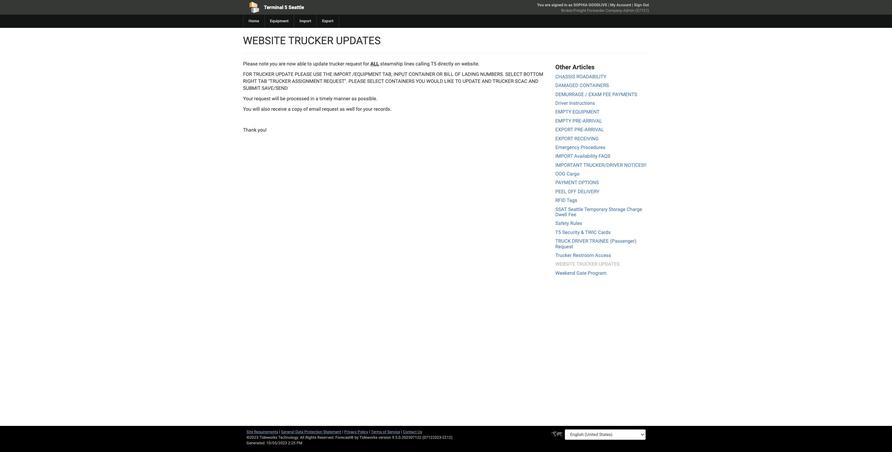 Task type: describe. For each thing, give the bounding box(es) containing it.
fee
[[603, 92, 612, 97]]

sign out link
[[634, 3, 649, 7]]

thank
[[243, 127, 257, 133]]

broker/freight
[[562, 8, 587, 13]]

your
[[363, 106, 373, 112]]

tideworks
[[360, 436, 378, 440]]

would
[[427, 78, 443, 84]]

2 export from the top
[[556, 136, 574, 141]]

data
[[295, 430, 304, 435]]

0 vertical spatial request
[[346, 61, 362, 67]]

you!
[[258, 127, 267, 133]]

now
[[287, 61, 296, 67]]

updates inside other articles chassis roadability damaged containers demurrage / exam fee payments driver instructions empty equipment empty pre-arrival export pre-arrival export receiving emergency procedures import availability faqs important trucker/driver notices!! oog cargo payment options peel off delivery rfid tags ssat seattle temporary storage charge dwell fee safety rules t5 security & twic cards truck driver trainee (passenger) request trucker restroom access website trucker updates weekend gate program
[[599, 262, 620, 267]]

program
[[588, 271, 607, 276]]

truck driver trainee (passenger) request link
[[556, 239, 637, 250]]

export receiving link
[[556, 136, 599, 141]]

1 vertical spatial request
[[254, 96, 271, 101]]

tags
[[567, 198, 578, 203]]

1 and from the left
[[482, 78, 492, 84]]

1 vertical spatial please
[[349, 78, 366, 84]]

request
[[556, 244, 574, 250]]

ssat
[[556, 207, 567, 212]]

on
[[455, 61, 460, 67]]

0 horizontal spatial in
[[311, 96, 315, 101]]

&
[[581, 230, 584, 235]]

emergency
[[556, 145, 580, 150]]

thank you!
[[243, 127, 267, 133]]

version
[[379, 436, 391, 440]]

terms of service link
[[371, 430, 400, 435]]

t5 security & twic cards link
[[556, 230, 611, 235]]

rfid tags link
[[556, 198, 578, 203]]

container
[[409, 71, 435, 77]]

save/send
[[262, 85, 288, 91]]

(passenger)
[[610, 239, 637, 244]]

service
[[388, 430, 400, 435]]

1 horizontal spatial will
[[272, 96, 279, 101]]

1 horizontal spatial for
[[363, 61, 369, 67]]

your request will be processed in a timely manner as possible.
[[243, 96, 378, 101]]

contact
[[403, 430, 417, 435]]

to
[[455, 78, 462, 84]]

1 vertical spatial will
[[253, 106, 260, 112]]

containers inside for trucker update please use the import /equipment tab, input container or bill of lading numbers. select bottom right tab "trucker assignment request". please select containers you would like to update and trucker scac and submit save/send
[[386, 78, 415, 84]]

©2023 tideworks
[[247, 436, 278, 440]]

1 vertical spatial arrival
[[585, 127, 604, 133]]

safety
[[556, 221, 569, 226]]

assignment
[[292, 78, 323, 84]]

trucker
[[556, 253, 572, 258]]

weekend
[[556, 271, 576, 276]]

are inside you are signed in as sophia goodlive | my account | sign out broker/freight forwarder company admin (57721)
[[545, 3, 551, 7]]

containers inside other articles chassis roadability damaged containers demurrage / exam fee payments driver instructions empty equipment empty pre-arrival export pre-arrival export receiving emergency procedures import availability faqs important trucker/driver notices!! oog cargo payment options peel off delivery rfid tags ssat seattle temporary storage charge dwell fee safety rules t5 security & twic cards truck driver trainee (passenger) request trucker restroom access website trucker updates weekend gate program
[[580, 83, 609, 88]]

admin
[[624, 8, 635, 13]]

ssat seattle temporary storage charge dwell fee link
[[556, 207, 643, 218]]

1 vertical spatial update
[[463, 78, 481, 84]]

use
[[313, 71, 322, 77]]

emergency procedures link
[[556, 145, 606, 150]]

as inside you are signed in as sophia goodlive | my account | sign out broker/freight forwarder company admin (57721)
[[569, 3, 573, 7]]

chassis roadability link
[[556, 74, 607, 79]]

contact us link
[[403, 430, 422, 435]]

seattle inside other articles chassis roadability damaged containers demurrage / exam fee payments driver instructions empty equipment empty pre-arrival export pre-arrival export receiving emergency procedures import availability faqs important trucker/driver notices!! oog cargo payment options peel off delivery rfid tags ssat seattle temporary storage charge dwell fee safety rules t5 security & twic cards truck driver trainee (passenger) request trucker restroom access website trucker updates weekend gate program
[[568, 207, 584, 212]]

0 vertical spatial please
[[295, 71, 312, 77]]

1 vertical spatial a
[[288, 106, 291, 112]]

0 horizontal spatial seattle
[[289, 5, 304, 10]]

sign
[[634, 3, 642, 7]]

0 vertical spatial of
[[304, 106, 308, 112]]

1 export from the top
[[556, 127, 574, 133]]

1 horizontal spatial a
[[316, 96, 318, 101]]

1 vertical spatial for
[[356, 106, 362, 112]]

you
[[416, 78, 425, 84]]

(57721)
[[636, 8, 649, 13]]

able
[[297, 61, 306, 67]]

lading
[[462, 71, 479, 77]]

| left general
[[279, 430, 280, 435]]

us
[[418, 430, 422, 435]]

important
[[556, 162, 583, 168]]

equipment
[[270, 19, 289, 23]]

availability
[[575, 154, 598, 159]]

generated:
[[247, 441, 266, 446]]

security
[[563, 230, 580, 235]]

directly
[[438, 61, 454, 67]]

/equipment
[[353, 71, 382, 77]]

website inside other articles chassis roadability damaged containers demurrage / exam fee payments driver instructions empty equipment empty pre-arrival export pre-arrival export receiving emergency procedures import availability faqs important trucker/driver notices!! oog cargo payment options peel off delivery rfid tags ssat seattle temporary storage charge dwell fee safety rules t5 security & twic cards truck driver trainee (passenger) request trucker restroom access website trucker updates weekend gate program
[[556, 262, 576, 267]]

10/05/2023
[[266, 441, 287, 446]]

trucker/driver
[[584, 162, 623, 168]]

twic
[[585, 230, 597, 235]]

delivery
[[578, 189, 600, 195]]

0 horizontal spatial are
[[279, 61, 286, 67]]

of inside site requirements | general data protection statement | privacy policy | terms of service | contact us ©2023 tideworks technology. all rights reserved. forecast® by tideworks version 9.5.0.202307122 (07122023-2212) generated: 10/05/2023 2:25 pm
[[383, 430, 387, 435]]

peel off delivery link
[[556, 189, 600, 195]]

trainee
[[590, 239, 609, 244]]

payment
[[556, 180, 578, 186]]

my account link
[[611, 3, 631, 7]]

| left my
[[609, 3, 610, 7]]

| up tideworks
[[369, 430, 370, 435]]

export
[[322, 19, 334, 23]]

calling
[[416, 61, 430, 67]]

receive
[[271, 106, 287, 112]]

manner
[[334, 96, 351, 101]]

email
[[309, 106, 321, 112]]

for
[[243, 71, 252, 77]]

you for you will also receive a copy of email request as well for your records.
[[243, 106, 251, 112]]

terminal 5 seattle link
[[243, 0, 406, 15]]

exam
[[589, 92, 602, 97]]

like
[[445, 78, 454, 84]]

all
[[300, 436, 305, 440]]

instructions
[[570, 100, 595, 106]]

processed
[[287, 96, 310, 101]]

notices!!
[[625, 162, 647, 168]]

tab
[[258, 78, 267, 84]]

forwarder
[[587, 8, 605, 13]]

policy
[[358, 430, 368, 435]]

0 vertical spatial select
[[506, 71, 523, 77]]

trucker down numbers.
[[493, 78, 514, 84]]

for trucker update please use the import /equipment tab, input container or bill of lading numbers. select bottom right tab "trucker assignment request". please select containers you would like to update and trucker scac and submit save/send
[[243, 71, 544, 91]]

safety rules link
[[556, 221, 583, 226]]

you for you are signed in as sophia goodlive | my account | sign out broker/freight forwarder company admin (57721)
[[538, 3, 544, 7]]

please
[[243, 61, 258, 67]]



Task type: vqa. For each thing, say whether or not it's contained in the screenshot.
'in' in You are signed in as SOPHIA GOODLIVE | My Account | Sign Out Broker/Freight Forwarder Company Admin (57721)
yes



Task type: locate. For each thing, give the bounding box(es) containing it.
empty down driver
[[556, 109, 572, 115]]

a
[[316, 96, 318, 101], [288, 106, 291, 112]]

important trucker/driver notices!! link
[[556, 162, 647, 168]]

request".
[[324, 78, 348, 84]]

| left sign
[[632, 3, 633, 7]]

note
[[259, 61, 269, 67]]

t5 down safety
[[556, 230, 561, 235]]

trucker
[[288, 35, 334, 47], [253, 71, 274, 77], [493, 78, 514, 84], [577, 262, 598, 267]]

1 horizontal spatial containers
[[580, 83, 609, 88]]

containers down input at the top of page
[[386, 78, 415, 84]]

0 vertical spatial export
[[556, 127, 574, 133]]

out
[[643, 3, 649, 7]]

1 horizontal spatial request
[[322, 106, 339, 112]]

1 vertical spatial as
[[352, 96, 357, 101]]

0 vertical spatial update
[[276, 71, 294, 77]]

1 horizontal spatial please
[[349, 78, 366, 84]]

0 horizontal spatial containers
[[386, 78, 415, 84]]

your
[[243, 96, 253, 101]]

of
[[304, 106, 308, 112], [383, 430, 387, 435]]

1 horizontal spatial t5
[[556, 230, 561, 235]]

trucker inside other articles chassis roadability damaged containers demurrage / exam fee payments driver instructions empty equipment empty pre-arrival export pre-arrival export receiving emergency procedures import availability faqs important trucker/driver notices!! oog cargo payment options peel off delivery rfid tags ssat seattle temporary storage charge dwell fee safety rules t5 security & twic cards truck driver trainee (passenger) request trucker restroom access website trucker updates weekend gate program
[[577, 262, 598, 267]]

a left copy
[[288, 106, 291, 112]]

| up forecast®
[[342, 430, 343, 435]]

request up also
[[254, 96, 271, 101]]

1 horizontal spatial in
[[565, 3, 568, 7]]

procedures
[[581, 145, 606, 150]]

1 horizontal spatial import
[[556, 154, 573, 159]]

for right well
[[356, 106, 362, 112]]

trucker down import link
[[288, 35, 334, 47]]

0 horizontal spatial website
[[243, 35, 286, 47]]

truck
[[556, 239, 571, 244]]

export up the export receiving link
[[556, 127, 574, 133]]

timely
[[320, 96, 333, 101]]

you left signed
[[538, 3, 544, 7]]

cards
[[598, 230, 611, 235]]

0 vertical spatial website
[[243, 35, 286, 47]]

rfid
[[556, 198, 566, 203]]

0 horizontal spatial import
[[334, 71, 351, 77]]

1 horizontal spatial of
[[383, 430, 387, 435]]

import link
[[294, 15, 317, 28]]

will left 'be'
[[272, 96, 279, 101]]

0 horizontal spatial and
[[482, 78, 492, 84]]

as left well
[[340, 106, 345, 112]]

1 horizontal spatial select
[[506, 71, 523, 77]]

damaged
[[556, 83, 579, 88]]

rules
[[571, 221, 583, 226]]

select
[[506, 71, 523, 77], [367, 78, 384, 84]]

site
[[247, 430, 253, 435]]

seattle
[[289, 5, 304, 10], [568, 207, 584, 212]]

records.
[[374, 106, 392, 112]]

0 horizontal spatial update
[[276, 71, 294, 77]]

0 vertical spatial a
[[316, 96, 318, 101]]

website down home link
[[243, 35, 286, 47]]

import
[[300, 19, 311, 23]]

you will also receive a copy of email request as well for your records.
[[243, 106, 392, 112]]

0 vertical spatial seattle
[[289, 5, 304, 10]]

please up assignment
[[295, 71, 312, 77]]

0 vertical spatial updates
[[336, 35, 381, 47]]

1 horizontal spatial website
[[556, 262, 576, 267]]

trucker down restroom at bottom
[[577, 262, 598, 267]]

0 vertical spatial are
[[545, 3, 551, 7]]

goodlive
[[589, 3, 608, 7]]

arrival up receiving
[[585, 127, 604, 133]]

company
[[606, 8, 623, 13]]

0 horizontal spatial you
[[243, 106, 251, 112]]

1 vertical spatial updates
[[599, 262, 620, 267]]

peel
[[556, 189, 567, 195]]

0 vertical spatial empty
[[556, 109, 572, 115]]

containers up exam
[[580, 83, 609, 88]]

1 horizontal spatial updates
[[599, 262, 620, 267]]

select down /equipment at the left
[[367, 78, 384, 84]]

website up weekend at the right of page
[[556, 262, 576, 267]]

request up /equipment at the left
[[346, 61, 362, 67]]

1 vertical spatial empty
[[556, 118, 572, 124]]

0 horizontal spatial for
[[356, 106, 362, 112]]

export pre-arrival link
[[556, 127, 604, 133]]

rights
[[306, 436, 317, 440]]

general
[[281, 430, 295, 435]]

demurrage
[[556, 92, 584, 97]]

seattle right 5
[[289, 5, 304, 10]]

1 vertical spatial export
[[556, 136, 574, 141]]

as for well
[[340, 106, 345, 112]]

0 vertical spatial for
[[363, 61, 369, 67]]

0 horizontal spatial select
[[367, 78, 384, 84]]

terminal 5 seattle
[[264, 5, 304, 10]]

1 vertical spatial t5
[[556, 230, 561, 235]]

articles
[[573, 63, 595, 71]]

access
[[596, 253, 612, 258]]

in inside you are signed in as sophia goodlive | my account | sign out broker/freight forwarder company admin (57721)
[[565, 3, 568, 7]]

pre- down empty equipment link
[[573, 118, 583, 124]]

0 horizontal spatial of
[[304, 106, 308, 112]]

will left also
[[253, 106, 260, 112]]

dwell
[[556, 212, 568, 218]]

1 vertical spatial seattle
[[568, 207, 584, 212]]

import up request".
[[334, 71, 351, 77]]

website trucker updates
[[243, 35, 381, 47]]

select up scac
[[506, 71, 523, 77]]

for
[[363, 61, 369, 67], [356, 106, 362, 112]]

trucker up tab
[[253, 71, 274, 77]]

"trucker
[[268, 78, 291, 84]]

seattle down 'tags'
[[568, 207, 584, 212]]

1 vertical spatial you
[[243, 106, 251, 112]]

technology.
[[278, 436, 299, 440]]

you are signed in as sophia goodlive | my account | sign out broker/freight forwarder company admin (57721)
[[538, 3, 649, 13]]

2 horizontal spatial as
[[569, 3, 573, 7]]

1 horizontal spatial update
[[463, 78, 481, 84]]

pre-
[[573, 118, 583, 124], [575, 127, 585, 133]]

for left the all
[[363, 61, 369, 67]]

of right copy
[[304, 106, 308, 112]]

1 vertical spatial select
[[367, 78, 384, 84]]

statement
[[323, 430, 341, 435]]

and down numbers.
[[482, 78, 492, 84]]

| up 9.5.0.202307122
[[401, 430, 402, 435]]

damaged containers link
[[556, 83, 609, 88]]

2 empty from the top
[[556, 118, 572, 124]]

payment options link
[[556, 180, 599, 186]]

a left timely
[[316, 96, 318, 101]]

protection
[[305, 430, 323, 435]]

website.
[[462, 61, 480, 67]]

oog cargo link
[[556, 171, 580, 177]]

update down lading
[[463, 78, 481, 84]]

1 vertical spatial in
[[311, 96, 315, 101]]

0 horizontal spatial please
[[295, 71, 312, 77]]

1 vertical spatial pre-
[[575, 127, 585, 133]]

will
[[272, 96, 279, 101], [253, 106, 260, 112]]

are left signed
[[545, 3, 551, 7]]

import inside other articles chassis roadability damaged containers demurrage / exam fee payments driver instructions empty equipment empty pre-arrival export pre-arrival export receiving emergency procedures import availability faqs important trucker/driver notices!! oog cargo payment options peel off delivery rfid tags ssat seattle temporary storage charge dwell fee safety rules t5 security & twic cards truck driver trainee (passenger) request trucker restroom access website trucker updates weekend gate program
[[556, 154, 573, 159]]

please down /equipment at the left
[[349, 78, 366, 84]]

|
[[609, 3, 610, 7], [632, 3, 633, 7], [279, 430, 280, 435], [342, 430, 343, 435], [369, 430, 370, 435], [401, 430, 402, 435]]

1 horizontal spatial as
[[352, 96, 357, 101]]

import inside for trucker update please use the import /equipment tab, input container or bill of lading numbers. select bottom right tab "trucker assignment request". please select containers you would like to update and trucker scac and submit save/send
[[334, 71, 351, 77]]

as up well
[[352, 96, 357, 101]]

1 horizontal spatial you
[[538, 3, 544, 7]]

be
[[280, 96, 286, 101]]

options
[[579, 180, 599, 186]]

as
[[569, 3, 573, 7], [352, 96, 357, 101], [340, 106, 345, 112]]

update up "trucker at top left
[[276, 71, 294, 77]]

reserved.
[[318, 436, 335, 440]]

export up emergency
[[556, 136, 574, 141]]

1 horizontal spatial and
[[529, 78, 539, 84]]

website
[[243, 35, 286, 47], [556, 262, 576, 267]]

/
[[586, 92, 588, 97]]

2212)
[[443, 436, 453, 440]]

empty down empty equipment link
[[556, 118, 572, 124]]

the
[[323, 71, 333, 77]]

are
[[545, 3, 551, 7], [279, 61, 286, 67]]

are right the you
[[279, 61, 286, 67]]

equipment link
[[264, 15, 294, 28]]

2 horizontal spatial request
[[346, 61, 362, 67]]

1 horizontal spatial seattle
[[568, 207, 584, 212]]

0 horizontal spatial request
[[254, 96, 271, 101]]

temporary
[[585, 207, 608, 212]]

2 vertical spatial request
[[322, 106, 339, 112]]

t5 inside other articles chassis roadability damaged containers demurrage / exam fee payments driver instructions empty equipment empty pre-arrival export pre-arrival export receiving emergency procedures import availability faqs important trucker/driver notices!! oog cargo payment options peel off delivery rfid tags ssat seattle temporary storage charge dwell fee safety rules t5 security & twic cards truck driver trainee (passenger) request trucker restroom access website trucker updates weekend gate program
[[556, 230, 561, 235]]

2 and from the left
[[529, 78, 539, 84]]

0 horizontal spatial as
[[340, 106, 345, 112]]

pre- down empty pre-arrival link
[[575, 127, 585, 133]]

terms
[[371, 430, 382, 435]]

1 vertical spatial are
[[279, 61, 286, 67]]

receiving
[[575, 136, 599, 141]]

request down timely
[[322, 106, 339, 112]]

restroom
[[573, 253, 594, 258]]

you down your
[[243, 106, 251, 112]]

1 vertical spatial of
[[383, 430, 387, 435]]

2 vertical spatial as
[[340, 106, 345, 112]]

arrival down 'equipment'
[[583, 118, 602, 124]]

as for possible.
[[352, 96, 357, 101]]

1 empty from the top
[[556, 109, 572, 115]]

0 vertical spatial import
[[334, 71, 351, 77]]

trucker
[[329, 61, 345, 67]]

0 horizontal spatial a
[[288, 106, 291, 112]]

input
[[394, 71, 408, 77]]

0 vertical spatial as
[[569, 3, 573, 7]]

export
[[556, 127, 574, 133], [556, 136, 574, 141]]

lines
[[404, 61, 415, 67]]

and down bottom
[[529, 78, 539, 84]]

0 vertical spatial you
[[538, 3, 544, 7]]

0 horizontal spatial will
[[253, 106, 260, 112]]

copy
[[292, 106, 302, 112]]

pm
[[297, 441, 303, 446]]

0 vertical spatial pre-
[[573, 118, 583, 124]]

import down emergency
[[556, 154, 573, 159]]

in up email
[[311, 96, 315, 101]]

of up version
[[383, 430, 387, 435]]

as up "broker/freight"
[[569, 3, 573, 7]]

in right signed
[[565, 3, 568, 7]]

you
[[270, 61, 278, 67]]

(07122023-
[[423, 436, 443, 440]]

updates down access
[[599, 262, 620, 267]]

other
[[556, 63, 571, 71]]

0 vertical spatial arrival
[[583, 118, 602, 124]]

0 horizontal spatial t5
[[431, 61, 437, 67]]

empty pre-arrival link
[[556, 118, 602, 124]]

0 vertical spatial will
[[272, 96, 279, 101]]

0 vertical spatial t5
[[431, 61, 437, 67]]

0 horizontal spatial updates
[[336, 35, 381, 47]]

t5 right calling
[[431, 61, 437, 67]]

updates up please note you are now able to update trucker request for all steamship lines calling t5 directly on website.
[[336, 35, 381, 47]]

steamship
[[380, 61, 403, 67]]

1 vertical spatial website
[[556, 262, 576, 267]]

equipment
[[573, 109, 600, 115]]

1 horizontal spatial are
[[545, 3, 551, 7]]

0 vertical spatial in
[[565, 3, 568, 7]]

requirements
[[254, 430, 278, 435]]

you inside you are signed in as sophia goodlive | my account | sign out broker/freight forwarder company admin (57721)
[[538, 3, 544, 7]]

account
[[617, 3, 631, 7]]

update
[[313, 61, 328, 67]]

1 vertical spatial import
[[556, 154, 573, 159]]

chassis
[[556, 74, 576, 79]]

other articles chassis roadability damaged containers demurrage / exam fee payments driver instructions empty equipment empty pre-arrival export pre-arrival export receiving emergency procedures import availability faqs important trucker/driver notices!! oog cargo payment options peel off delivery rfid tags ssat seattle temporary storage charge dwell fee safety rules t5 security & twic cards truck driver trainee (passenger) request trucker restroom access website trucker updates weekend gate program
[[556, 63, 647, 276]]

sophia
[[574, 3, 588, 7]]



